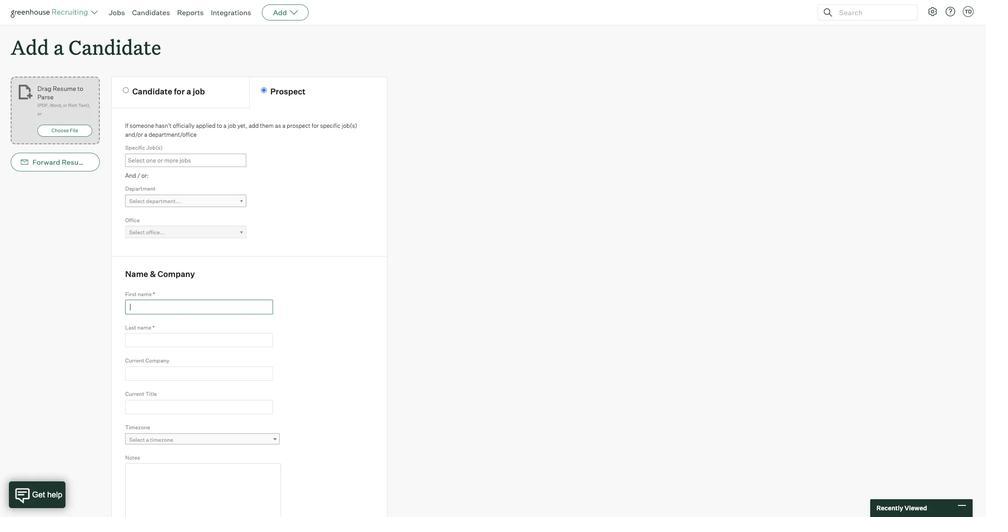 Task type: vqa. For each thing, say whether or not it's contained in the screenshot.
the Resume
yes



Task type: describe. For each thing, give the bounding box(es) containing it.
integrations
[[211, 8, 251, 17]]

jobs
[[109, 8, 125, 17]]

timezone
[[125, 424, 150, 431]]

recently
[[877, 505, 904, 512]]

/
[[137, 172, 140, 179]]

if
[[125, 122, 128, 129]]

and/or
[[125, 131, 143, 138]]

add a candidate
[[11, 34, 161, 60]]

specific
[[125, 144, 145, 151]]

first name *
[[125, 291, 155, 298]]

drag
[[37, 85, 51, 92]]

specific
[[320, 122, 341, 129]]

first
[[125, 291, 137, 298]]

forward
[[33, 158, 60, 167]]

email
[[102, 158, 120, 167]]

reports
[[177, 8, 204, 17]]

file
[[70, 128, 78, 134]]

select for select a timezone
[[129, 437, 145, 443]]

0 vertical spatial or
[[63, 103, 67, 108]]

&
[[150, 269, 156, 279]]

select for select office...
[[129, 229, 145, 236]]

greenhouse recruiting image
[[11, 7, 91, 18]]

name for last
[[137, 324, 151, 331]]

select a timezone link
[[125, 433, 280, 446]]

1 vertical spatial candidate
[[132, 87, 172, 96]]

current company
[[125, 358, 169, 364]]

0 vertical spatial job
[[193, 87, 205, 96]]

notes
[[125, 454, 140, 461]]

yet,
[[237, 122, 247, 129]]

name
[[125, 269, 148, 279]]

resume for drag
[[53, 85, 76, 92]]

integrations link
[[211, 8, 251, 17]]

last name *
[[125, 324, 155, 331]]

add for add
[[273, 8, 287, 17]]

select for select department...
[[129, 198, 145, 204]]

a down greenhouse recruiting image in the left of the page
[[53, 34, 64, 60]]

a down someone
[[144, 131, 147, 138]]

as
[[275, 122, 281, 129]]

0 vertical spatial for
[[174, 87, 185, 96]]

timezone
[[150, 437, 173, 443]]

add button
[[262, 4, 309, 20]]

select office... link
[[125, 226, 246, 239]]

prospect
[[270, 87, 306, 96]]

department...
[[146, 198, 181, 204]]

(pdf,
[[37, 103, 49, 108]]

if someone hasn't officially applied to a job yet, add them as a prospect for specific job(s) and/or a department/office
[[125, 122, 357, 138]]

department/office
[[149, 131, 197, 138]]

office
[[125, 217, 140, 224]]

select department... link
[[125, 195, 246, 208]]

choose file
[[52, 128, 78, 134]]

candidates link
[[132, 8, 170, 17]]

Candidate for a job radio
[[123, 87, 129, 93]]

select department...
[[129, 198, 181, 204]]

0 vertical spatial company
[[158, 269, 195, 279]]

* for last name *
[[153, 324, 155, 331]]

resume for forward
[[62, 158, 89, 167]]

add
[[249, 122, 259, 129]]

forward resume via email button
[[11, 153, 120, 172]]

* for first name *
[[153, 291, 155, 298]]

them
[[260, 122, 274, 129]]

choose
[[52, 128, 69, 134]]

drag resume to parse (pdf, word, or rich text), or
[[37, 85, 90, 116]]

Notes text field
[[125, 464, 281, 517]]



Task type: locate. For each thing, give the bounding box(es) containing it.
company
[[158, 269, 195, 279], [145, 358, 169, 364]]

1 vertical spatial name
[[137, 324, 151, 331]]

0 vertical spatial resume
[[53, 85, 76, 92]]

1 vertical spatial add
[[11, 34, 49, 60]]

or left the rich
[[63, 103, 67, 108]]

a up officially
[[187, 87, 191, 96]]

name for first
[[138, 291, 152, 298]]

or down (pdf,
[[37, 111, 42, 116]]

text),
[[78, 103, 90, 108]]

name right the last
[[137, 324, 151, 331]]

candidate
[[68, 34, 161, 60], [132, 87, 172, 96]]

name & company
[[125, 269, 195, 279]]

None text field
[[125, 300, 273, 314], [125, 333, 273, 348], [125, 300, 273, 314], [125, 333, 273, 348]]

job(s)
[[146, 144, 163, 151]]

name right first
[[138, 291, 152, 298]]

1 vertical spatial company
[[145, 358, 169, 364]]

select inside select a timezone link
[[129, 437, 145, 443]]

add
[[273, 8, 287, 17], [11, 34, 49, 60]]

job up applied
[[193, 87, 205, 96]]

current for current title
[[125, 391, 144, 398]]

select
[[129, 198, 145, 204], [129, 229, 145, 236], [129, 437, 145, 443]]

job
[[193, 87, 205, 96], [228, 122, 236, 129]]

for
[[174, 87, 185, 96], [312, 122, 319, 129]]

a right as
[[282, 122, 286, 129]]

0 horizontal spatial job
[[193, 87, 205, 96]]

hasn't
[[155, 122, 172, 129]]

None text field
[[126, 154, 251, 166], [125, 367, 273, 381], [125, 400, 273, 415], [126, 154, 251, 166], [125, 367, 273, 381], [125, 400, 273, 415]]

resume left via
[[62, 158, 89, 167]]

title
[[145, 391, 157, 398]]

current title
[[125, 391, 157, 398]]

to inside drag resume to parse (pdf, word, or rich text), or
[[78, 85, 83, 92]]

2 select from the top
[[129, 229, 145, 236]]

parse
[[37, 93, 54, 101]]

0 vertical spatial select
[[129, 198, 145, 204]]

2 vertical spatial select
[[129, 437, 145, 443]]

a left yet,
[[224, 122, 227, 129]]

last
[[125, 324, 136, 331]]

current for current company
[[125, 358, 144, 364]]

td
[[965, 8, 972, 15]]

for up officially
[[174, 87, 185, 96]]

via
[[90, 158, 100, 167]]

current left title
[[125, 391, 144, 398]]

add for add a candidate
[[11, 34, 49, 60]]

1 horizontal spatial for
[[312, 122, 319, 129]]

select a timezone
[[129, 437, 173, 443]]

or
[[63, 103, 67, 108], [37, 111, 42, 116]]

1 select from the top
[[129, 198, 145, 204]]

rich
[[68, 103, 77, 108]]

1 horizontal spatial to
[[217, 122, 222, 129]]

0 horizontal spatial for
[[174, 87, 185, 96]]

* down & at bottom left
[[153, 291, 155, 298]]

job left yet,
[[228, 122, 236, 129]]

office...
[[146, 229, 165, 236]]

configure image
[[928, 6, 938, 17]]

select down office
[[129, 229, 145, 236]]

someone
[[130, 122, 154, 129]]

job(s)
[[342, 122, 357, 129]]

and / or:
[[125, 172, 149, 179]]

select office...
[[129, 229, 165, 236]]

applied
[[196, 122, 216, 129]]

3 select from the top
[[129, 437, 145, 443]]

specific job(s)
[[125, 144, 163, 151]]

select inside select office... link
[[129, 229, 145, 236]]

to inside if someone hasn't officially applied to a job yet, add them as a prospect for specific job(s) and/or a department/office
[[217, 122, 222, 129]]

for inside if someone hasn't officially applied to a job yet, add them as a prospect for specific job(s) and/or a department/office
[[312, 122, 319, 129]]

prospect
[[287, 122, 311, 129]]

candidate down jobs
[[68, 34, 161, 60]]

1 vertical spatial for
[[312, 122, 319, 129]]

Prospect radio
[[261, 87, 267, 93]]

viewed
[[905, 505, 928, 512]]

current down the last
[[125, 358, 144, 364]]

td button
[[963, 6, 974, 17]]

1 vertical spatial resume
[[62, 158, 89, 167]]

word,
[[50, 103, 62, 108]]

0 vertical spatial to
[[78, 85, 83, 92]]

a
[[53, 34, 64, 60], [187, 87, 191, 96], [224, 122, 227, 129], [282, 122, 286, 129], [144, 131, 147, 138], [146, 437, 149, 443]]

0 vertical spatial add
[[273, 8, 287, 17]]

name
[[138, 291, 152, 298], [137, 324, 151, 331]]

1 vertical spatial to
[[217, 122, 222, 129]]

to up text),
[[78, 85, 83, 92]]

0 horizontal spatial or
[[37, 111, 42, 116]]

0 vertical spatial name
[[138, 291, 152, 298]]

0 vertical spatial candidate
[[68, 34, 161, 60]]

company right & at bottom left
[[158, 269, 195, 279]]

1 horizontal spatial add
[[273, 8, 287, 17]]

resume up the rich
[[53, 85, 76, 92]]

for left specific
[[312, 122, 319, 129]]

or:
[[141, 172, 149, 179]]

department
[[125, 185, 156, 192]]

1 vertical spatial job
[[228, 122, 236, 129]]

0 vertical spatial *
[[153, 291, 155, 298]]

candidates
[[132, 8, 170, 17]]

1 horizontal spatial or
[[63, 103, 67, 108]]

1 vertical spatial select
[[129, 229, 145, 236]]

resume inside button
[[62, 158, 89, 167]]

resume
[[53, 85, 76, 92], [62, 158, 89, 167]]

Search text field
[[837, 6, 909, 19]]

company up title
[[145, 358, 169, 364]]

1 vertical spatial or
[[37, 111, 42, 116]]

forward resume via email
[[33, 158, 120, 167]]

jobs link
[[109, 8, 125, 17]]

1 vertical spatial *
[[153, 324, 155, 331]]

select down department
[[129, 198, 145, 204]]

reports link
[[177, 8, 204, 17]]

2 current from the top
[[125, 391, 144, 398]]

0 horizontal spatial add
[[11, 34, 49, 60]]

add inside popup button
[[273, 8, 287, 17]]

current
[[125, 358, 144, 364], [125, 391, 144, 398]]

recently viewed
[[877, 505, 928, 512]]

0 vertical spatial current
[[125, 358, 144, 364]]

to right applied
[[217, 122, 222, 129]]

select inside select department... link
[[129, 198, 145, 204]]

td button
[[962, 4, 976, 19]]

*
[[153, 291, 155, 298], [153, 324, 155, 331]]

to
[[78, 85, 83, 92], [217, 122, 222, 129]]

select down the timezone
[[129, 437, 145, 443]]

1 horizontal spatial job
[[228, 122, 236, 129]]

job inside if someone hasn't officially applied to a job yet, add them as a prospect for specific job(s) and/or a department/office
[[228, 122, 236, 129]]

* right the last
[[153, 324, 155, 331]]

resume inside drag resume to parse (pdf, word, or rich text), or
[[53, 85, 76, 92]]

0 horizontal spatial to
[[78, 85, 83, 92]]

1 vertical spatial current
[[125, 391, 144, 398]]

candidate right candidate for a job radio
[[132, 87, 172, 96]]

1 current from the top
[[125, 358, 144, 364]]

and
[[125, 172, 136, 179]]

candidate for a job
[[132, 87, 205, 96]]

a left 'timezone'
[[146, 437, 149, 443]]

officially
[[173, 122, 195, 129]]



